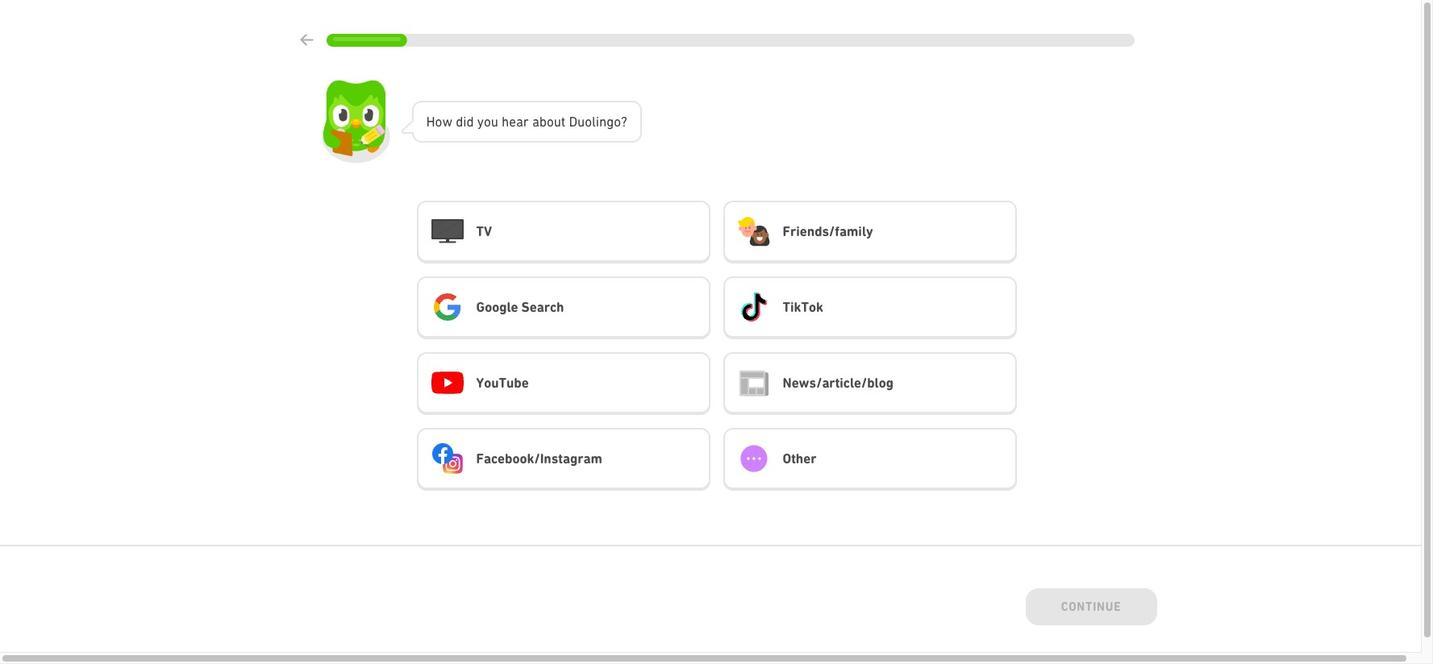 Task type: describe. For each thing, give the bounding box(es) containing it.
3 u from the left
[[578, 113, 585, 129]]

friends/family
[[783, 223, 873, 239]]

l
[[592, 113, 596, 129]]

google search
[[476, 299, 564, 315]]

1 d from the left
[[456, 113, 463, 129]]

h o w
[[426, 113, 453, 129]]

Facebook/Instagram radio
[[417, 428, 710, 491]]

e
[[509, 113, 516, 129]]

news/article/blog
[[783, 375, 894, 391]]

tiktok
[[783, 299, 824, 315]]

b
[[540, 113, 547, 129]]

facebook/instagram
[[476, 451, 602, 467]]

Other radio
[[723, 428, 1017, 491]]

r
[[523, 113, 529, 129]]

?
[[621, 113, 627, 129]]

h e a r
[[502, 113, 529, 129]]

h
[[426, 113, 435, 129]]

1 a from the left
[[516, 113, 523, 129]]

Friends/family radio
[[723, 201, 1017, 264]]

d
[[569, 113, 578, 129]]

a b o u t
[[532, 113, 566, 129]]

2 d from the left
[[467, 113, 474, 129]]

y o u
[[477, 113, 498, 129]]

d i d
[[456, 113, 474, 129]]

y
[[477, 113, 484, 129]]

d u o l i n g o ?
[[569, 113, 627, 129]]

h
[[502, 113, 509, 129]]

News/article/blog radio
[[723, 352, 1017, 415]]



Task type: vqa. For each thing, say whether or not it's contained in the screenshot.
Let's assess your level
no



Task type: locate. For each thing, give the bounding box(es) containing it.
TV radio
[[417, 201, 710, 264]]

u left h
[[491, 113, 498, 129]]

u right b
[[554, 113, 561, 129]]

0 horizontal spatial d
[[456, 113, 463, 129]]

u left l
[[578, 113, 585, 129]]

youtube
[[476, 375, 529, 391]]

3 o from the left
[[547, 113, 554, 129]]

1 horizontal spatial d
[[467, 113, 474, 129]]

0 horizontal spatial a
[[516, 113, 523, 129]]

o right 'n'
[[614, 113, 621, 129]]

progress bar
[[326, 34, 1135, 47]]

1 i from the left
[[463, 113, 467, 129]]

1 horizontal spatial a
[[532, 113, 540, 129]]

google
[[476, 299, 518, 315]]

search
[[522, 299, 564, 315]]

1 u from the left
[[491, 113, 498, 129]]

g
[[607, 113, 614, 129]]

t
[[561, 113, 566, 129]]

other
[[783, 451, 817, 467]]

u
[[491, 113, 498, 129], [554, 113, 561, 129], [578, 113, 585, 129]]

4 o from the left
[[585, 113, 592, 129]]

2 u from the left
[[554, 113, 561, 129]]

o left d i d
[[435, 113, 442, 129]]

2 o from the left
[[484, 113, 491, 129]]

n
[[599, 113, 607, 129]]

d right w
[[456, 113, 463, 129]]

d left y
[[467, 113, 474, 129]]

o left h
[[484, 113, 491, 129]]

tv
[[476, 223, 492, 239]]

continue button
[[1026, 589, 1157, 629]]

2 i from the left
[[596, 113, 599, 129]]

continue
[[1061, 600, 1122, 615]]

o left t
[[547, 113, 554, 129]]

2 horizontal spatial u
[[578, 113, 585, 129]]

w
[[442, 113, 453, 129]]

0 horizontal spatial u
[[491, 113, 498, 129]]

2 a from the left
[[532, 113, 540, 129]]

5 o from the left
[[614, 113, 621, 129]]

Google Search radio
[[417, 276, 710, 339]]

0 horizontal spatial i
[[463, 113, 467, 129]]

o
[[435, 113, 442, 129], [484, 113, 491, 129], [547, 113, 554, 129], [585, 113, 592, 129], [614, 113, 621, 129]]

1 horizontal spatial u
[[554, 113, 561, 129]]

1 o from the left
[[435, 113, 442, 129]]

YouTube radio
[[417, 352, 710, 415]]

i left g
[[596, 113, 599, 129]]

o left 'n'
[[585, 113, 592, 129]]

i left y
[[463, 113, 467, 129]]

TikTok radio
[[723, 276, 1017, 339]]

1 horizontal spatial i
[[596, 113, 599, 129]]

a
[[516, 113, 523, 129], [532, 113, 540, 129]]

a right h
[[516, 113, 523, 129]]

d
[[456, 113, 463, 129], [467, 113, 474, 129]]

a right r
[[532, 113, 540, 129]]

i
[[463, 113, 467, 129], [596, 113, 599, 129]]



